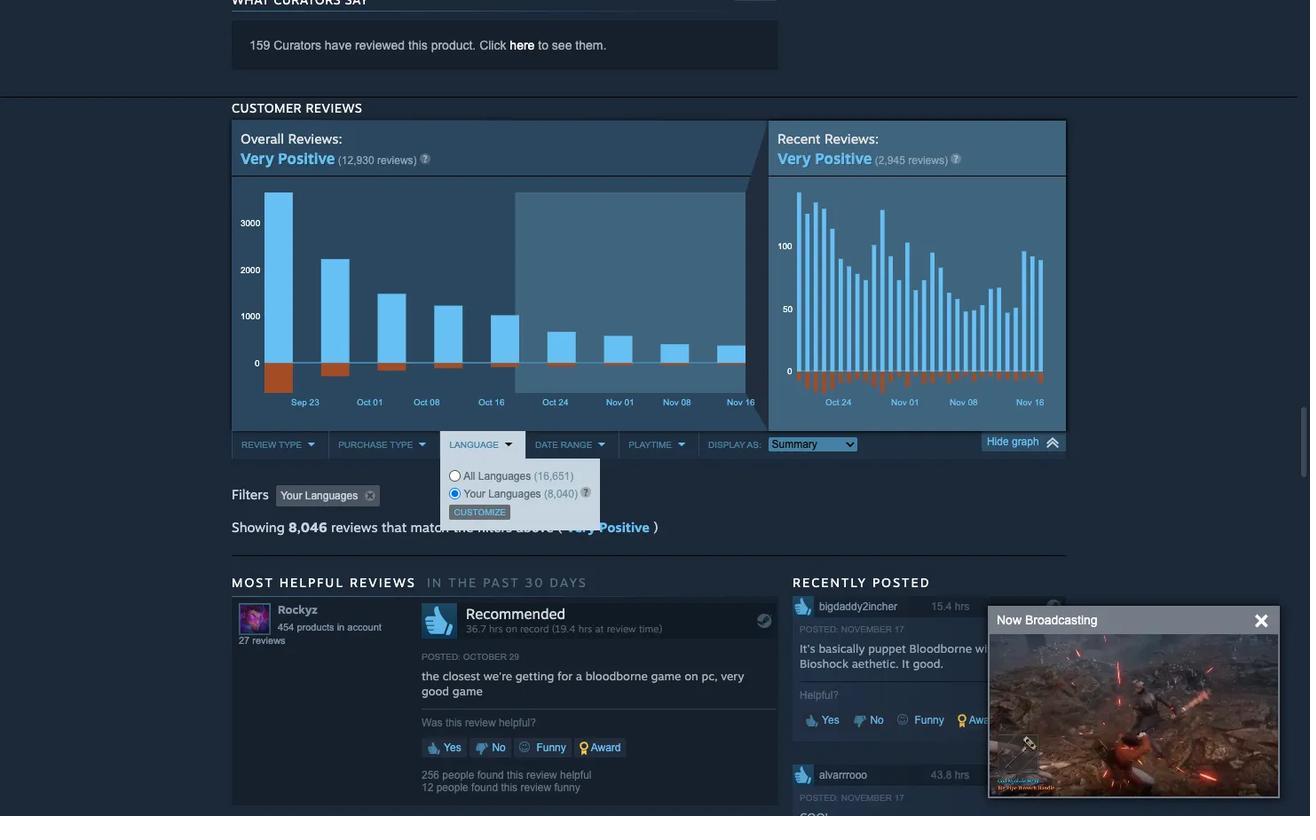 Task type: locate. For each thing, give the bounding box(es) containing it.
0 horizontal spatial very
[[241, 149, 274, 168]]

product.
[[431, 38, 476, 52]]

reviews: inside overall reviews: very positive (12,930 reviews)
[[288, 130, 342, 147]]

1 vertical spatial no link
[[470, 738, 511, 758]]

1 horizontal spatial yes
[[819, 714, 839, 727]]

very inside recent reviews: very positive (2,945 reviews)
[[778, 149, 811, 168]]

0 horizontal spatial funny
[[534, 742, 566, 754]]

reviews left that
[[331, 519, 378, 536]]

the inside posted: october 29 the closest we're getting for a bloodborne game on pc, very good game
[[422, 669, 439, 683]]

hide graph
[[987, 436, 1039, 448]]

0 horizontal spatial on
[[506, 623, 517, 635]]

november for posted: november 17
[[841, 793, 892, 803]]

posted: october 29 the closest we're getting for a bloodborne game on pc, very good game
[[422, 652, 744, 698]]

2 horizontal spatial very
[[778, 149, 811, 168]]

0 vertical spatial 17
[[894, 625, 904, 634]]

positive for overall
[[278, 149, 335, 168]]

funny link down helpful? at the bottom
[[514, 738, 571, 758]]

to
[[538, 38, 549, 52]]

reviews) right (12,930
[[377, 154, 417, 167]]

0 vertical spatial on
[[506, 623, 517, 635]]

1 vertical spatial funny link
[[514, 738, 571, 758]]

1 vertical spatial november
[[841, 793, 892, 803]]

sep
[[291, 397, 307, 407]]

time)
[[639, 623, 662, 635]]

None radio
[[450, 470, 461, 482], [450, 488, 461, 499], [450, 470, 461, 482], [450, 488, 461, 499]]

1 08 from the left
[[430, 397, 440, 407]]

display
[[708, 440, 745, 450]]

very right (
[[566, 519, 596, 536]]

01 for overall reviews:
[[373, 397, 383, 407]]

positive inside overall reviews: very positive (12,930 reviews)
[[278, 149, 335, 168]]

yes link for helpful?
[[800, 711, 845, 730]]

1 01 from the left
[[373, 397, 383, 407]]

1 horizontal spatial 16
[[745, 397, 755, 407]]

no down was this review helpful?
[[489, 742, 506, 754]]

1 vertical spatial yes
[[441, 742, 461, 754]]

2 nov from the left
[[663, 397, 679, 407]]

1 horizontal spatial game
[[651, 669, 681, 683]]

3 16 from the left
[[1035, 397, 1044, 407]]

alvarrrooo
[[819, 769, 867, 782]]

2 oct from the left
[[414, 397, 427, 407]]

very for recent
[[778, 149, 811, 168]]

hrs right 43.8
[[955, 769, 970, 782]]

2 reviews) from the left
[[908, 154, 948, 167]]

very
[[721, 669, 744, 683]]

1 nov 16 from the left
[[727, 397, 755, 407]]

date
[[535, 440, 558, 450]]

yes for helpful?
[[819, 714, 839, 727]]

positive
[[278, 149, 335, 168], [815, 149, 872, 168], [599, 519, 650, 536]]

game left pc,
[[651, 669, 681, 683]]

award link up the 43.8 hrs
[[953, 711, 1004, 730]]

helpful
[[279, 575, 344, 590]]

1 november from the top
[[841, 625, 892, 634]]

1 oct from the left
[[357, 397, 371, 407]]

2 horizontal spatial 08
[[968, 397, 978, 407]]

1 horizontal spatial yes link
[[800, 711, 845, 730]]

(
[[558, 519, 562, 536]]

award up the 43.8 hrs
[[967, 714, 999, 727]]

november inside posted: november 17 it's basically puppet bloodborne with the bioshock aethetic. it good.
[[841, 625, 892, 634]]

2 01 from the left
[[624, 397, 634, 407]]

award link for helpful?
[[953, 711, 1004, 730]]

hrs left at
[[578, 623, 592, 635]]

game
[[651, 669, 681, 683], [453, 684, 483, 698]]

0 horizontal spatial 0
[[255, 358, 260, 368]]

customer reviews
[[232, 100, 362, 115]]

17
[[894, 625, 904, 634], [894, 793, 904, 803]]

languages down all languages (16,651)
[[488, 488, 541, 500]]

past
[[483, 575, 520, 590]]

6 nov from the left
[[1016, 397, 1032, 407]]

1 horizontal spatial positive
[[599, 519, 650, 536]]

(16,651)
[[534, 470, 574, 483]]

3 oct from the left
[[478, 397, 492, 407]]

1 17 from the top
[[894, 625, 904, 634]]

november
[[841, 625, 892, 634], [841, 793, 892, 803]]

3 nov from the left
[[727, 397, 743, 407]]

on
[[506, 623, 517, 635], [685, 669, 698, 683]]

nov 16 up "graph"
[[1016, 397, 1044, 407]]

reviews) inside recent reviews: very positive (2,945 reviews)
[[908, 154, 948, 167]]

0 vertical spatial funny link
[[892, 711, 950, 730]]

0 vertical spatial no
[[867, 714, 884, 727]]

27
[[239, 635, 250, 646]]

funny link for was this review helpful?
[[514, 738, 571, 758]]

yes link for was this review helpful?
[[422, 738, 467, 758]]

overall
[[241, 130, 284, 147]]

reviews: inside recent reviews: very positive (2,945 reviews)
[[825, 130, 879, 147]]

1 horizontal spatial nov 08
[[950, 397, 978, 407]]

1 horizontal spatial reviews)
[[908, 154, 948, 167]]

1 vertical spatial posted:
[[422, 652, 461, 662]]

in
[[337, 622, 345, 633]]

0 horizontal spatial 01
[[373, 397, 383, 407]]

november down "alvarrrooo"
[[841, 793, 892, 803]]

1 horizontal spatial no link
[[848, 711, 889, 730]]

2 horizontal spatial 01
[[909, 397, 919, 407]]

click
[[479, 38, 506, 52]]

posted: up it's
[[800, 625, 839, 634]]

reviews:
[[288, 130, 342, 147], [825, 130, 879, 147]]

0 vertical spatial november
[[841, 625, 892, 634]]

0 horizontal spatial 24
[[559, 397, 568, 407]]

nov 16 up display as:
[[727, 397, 755, 407]]

yes link down helpful?
[[800, 711, 845, 730]]

your for your languages (8,040)
[[464, 488, 485, 500]]

1 horizontal spatial nov 01
[[891, 397, 919, 407]]

1 vertical spatial award
[[588, 742, 621, 754]]

positive inside recent reviews: very positive (2,945 reviews)
[[815, 149, 872, 168]]

no down aethetic.
[[867, 714, 884, 727]]

1 horizontal spatial 08
[[681, 397, 691, 407]]

50
[[783, 304, 793, 314]]

256 people found this review helpful 12 people found this review funny
[[422, 769, 592, 794]]

2 horizontal spatial 16
[[1035, 397, 1044, 407]]

1 horizontal spatial no
[[867, 714, 884, 727]]

0 horizontal spatial award link
[[574, 738, 626, 758]]

reviews: for recent reviews:
[[825, 130, 879, 147]]

languages up 8,046
[[305, 490, 358, 502]]

1 vertical spatial funny
[[534, 742, 566, 754]]

1 horizontal spatial 0
[[787, 366, 792, 376]]

1 horizontal spatial very
[[566, 519, 596, 536]]

funny up 43.8
[[912, 714, 944, 727]]

reviews: up "(2,945"
[[825, 130, 879, 147]]

0 horizontal spatial nov 08
[[663, 397, 691, 407]]

29
[[509, 652, 519, 662]]

2 reviews: from the left
[[825, 130, 879, 147]]

most
[[232, 575, 274, 590]]

oct 16
[[478, 397, 505, 407]]

the up good
[[422, 669, 439, 683]]

here link
[[510, 38, 535, 52]]

1 nov from the left
[[606, 397, 622, 407]]

positive left "(2,945"
[[815, 149, 872, 168]]

0 vertical spatial yes
[[819, 714, 839, 727]]

award
[[967, 714, 999, 727], [588, 742, 621, 754]]

1 vertical spatial award link
[[574, 738, 626, 758]]

in
[[427, 575, 443, 590]]

2 vertical spatial reviews
[[252, 635, 285, 646]]

1 16 from the left
[[495, 397, 505, 407]]

0 horizontal spatial no
[[489, 742, 506, 754]]

positive down overall
[[278, 149, 335, 168]]

0 vertical spatial reviews
[[306, 100, 362, 115]]

0 horizontal spatial nov 16
[[727, 397, 755, 407]]

1 vertical spatial no
[[489, 742, 506, 754]]

reviews) right "(2,945"
[[908, 154, 948, 167]]

type for review type
[[279, 440, 302, 450]]

reviews inside rockyz 454 products in account 27 reviews
[[252, 635, 285, 646]]

award up helpful
[[588, 742, 621, 754]]

24
[[559, 397, 568, 407], [842, 397, 852, 407]]

0 horizontal spatial reviews)
[[377, 154, 417, 167]]

oct 24
[[542, 397, 568, 407], [825, 397, 852, 407]]

2 type from the left
[[390, 440, 413, 450]]

0 vertical spatial yes link
[[800, 711, 845, 730]]

0 for recent
[[787, 366, 792, 376]]

no for helpful?
[[867, 714, 884, 727]]

2 vertical spatial posted:
[[800, 793, 839, 803]]

0 vertical spatial posted:
[[800, 625, 839, 634]]

2 horizontal spatial positive
[[815, 149, 872, 168]]

november for posted: november 17 it's basically puppet bloodborne with the bioshock aethetic. it good.
[[841, 625, 892, 634]]

your languages (8,040)
[[464, 488, 578, 500]]

0 horizontal spatial nov 01
[[606, 397, 634, 407]]

0 horizontal spatial type
[[279, 440, 302, 450]]

1 vertical spatial reviews
[[331, 519, 378, 536]]

review type
[[241, 440, 302, 450]]

1 reviews: from the left
[[288, 130, 342, 147]]

16 up language
[[495, 397, 505, 407]]

award link up helpful
[[574, 738, 626, 758]]

playtime
[[629, 440, 672, 450]]

no link down was this review helpful?
[[470, 738, 511, 758]]

posted: up closest
[[422, 652, 461, 662]]

0 horizontal spatial your
[[281, 490, 302, 502]]

0 horizontal spatial oct 24
[[542, 397, 568, 407]]

people right 256
[[442, 769, 474, 782]]

funny
[[554, 782, 580, 794]]

0 horizontal spatial yes link
[[422, 738, 467, 758]]

1 vertical spatial 17
[[894, 793, 904, 803]]

review inside recommended 36.7 hrs on record            (19.4 hrs at review time)
[[607, 623, 636, 635]]

funny up helpful
[[534, 742, 566, 754]]

0 vertical spatial award link
[[953, 711, 1004, 730]]

0 horizontal spatial positive
[[278, 149, 335, 168]]

2000
[[241, 265, 260, 275]]

found
[[477, 769, 504, 782], [471, 782, 498, 794]]

1 horizontal spatial oct 24
[[825, 397, 852, 407]]

yes down was
[[441, 742, 461, 754]]

very for overall
[[241, 149, 274, 168]]

0 down 50
[[787, 366, 792, 376]]

0 horizontal spatial 16
[[495, 397, 505, 407]]

posted: down "alvarrrooo"
[[800, 793, 839, 803]]

languages up your languages (8,040)
[[478, 470, 531, 483]]

0 vertical spatial no link
[[848, 711, 889, 730]]

posted: inside posted: november 17 it's basically puppet bloodborne with the bioshock aethetic. it good.
[[800, 625, 839, 634]]

recommended 36.7 hrs on record            (19.4 hrs at review time)
[[466, 605, 662, 635]]

1 horizontal spatial type
[[390, 440, 413, 450]]

1 horizontal spatial 01
[[624, 397, 634, 407]]

0 vertical spatial game
[[651, 669, 681, 683]]

reviews) inside overall reviews: very positive (12,930 reviews)
[[377, 154, 417, 167]]

type
[[279, 440, 302, 450], [390, 440, 413, 450]]

reviews: down customer reviews
[[288, 130, 342, 147]]

0 horizontal spatial award
[[588, 742, 621, 754]]

1 nov 01 from the left
[[606, 397, 634, 407]]

people
[[442, 769, 474, 782], [436, 782, 468, 794]]

1 horizontal spatial on
[[685, 669, 698, 683]]

01
[[373, 397, 383, 407], [624, 397, 634, 407], [909, 397, 919, 407]]

posted: for closest
[[422, 652, 461, 662]]

3000
[[241, 218, 260, 228]]

3 08 from the left
[[968, 397, 978, 407]]

4 oct from the left
[[542, 397, 556, 407]]

funny link down good.
[[892, 711, 950, 730]]

1 horizontal spatial funny link
[[892, 711, 950, 730]]

the inside posted: november 17 it's basically puppet bloodborne with the bioshock aethetic. it good.
[[1002, 641, 1019, 656]]

0 vertical spatial funny
[[912, 714, 944, 727]]

0 vertical spatial award
[[967, 714, 999, 727]]

17 inside posted: november 17 it's basically puppet bloodborne with the bioshock aethetic. it good.
[[894, 625, 904, 634]]

game down closest
[[453, 684, 483, 698]]

this right was
[[445, 717, 462, 729]]

funny
[[912, 714, 944, 727], [534, 742, 566, 754]]

reviews down 454
[[252, 635, 285, 646]]

type right review
[[279, 440, 302, 450]]

1 type from the left
[[279, 440, 302, 450]]

0 horizontal spatial 08
[[430, 397, 440, 407]]

oct 08
[[414, 397, 440, 407]]

yes down helpful?
[[819, 714, 839, 727]]

now broadcasting link
[[997, 612, 1098, 629]]

award link
[[953, 711, 1004, 730], [574, 738, 626, 758]]

above
[[516, 519, 554, 536]]

)
[[653, 519, 658, 536]]

yes for was this review helpful?
[[441, 742, 461, 754]]

30
[[525, 575, 544, 590]]

type for purchase type
[[390, 440, 413, 450]]

16 up "graph"
[[1035, 397, 1044, 407]]

type right purchase at the bottom left of page
[[390, 440, 413, 450]]

yes link down was
[[422, 738, 467, 758]]

your languages
[[281, 490, 358, 502]]

1 horizontal spatial award
[[967, 714, 999, 727]]

reviews up overall reviews: very positive (12,930 reviews)
[[306, 100, 362, 115]]

the right with
[[1002, 641, 1019, 656]]

no
[[867, 714, 884, 727], [489, 742, 506, 754]]

1 reviews) from the left
[[377, 154, 417, 167]]

(8,040)
[[544, 488, 578, 500]]

1 vertical spatial on
[[685, 669, 698, 683]]

1 horizontal spatial nov 16
[[1016, 397, 1044, 407]]

display as:
[[708, 440, 764, 450]]

1 horizontal spatial reviews:
[[825, 130, 879, 147]]

1 horizontal spatial your
[[464, 488, 485, 500]]

16 up as:
[[745, 397, 755, 407]]

1 horizontal spatial funny
[[912, 714, 944, 727]]

1 vertical spatial game
[[453, 684, 483, 698]]

bloodborne
[[909, 641, 972, 656]]

on inside posted: october 29 the closest we're getting for a bloodborne game on pc, very good game
[[685, 669, 698, 683]]

3 01 from the left
[[909, 397, 919, 407]]

0 horizontal spatial no link
[[470, 738, 511, 758]]

november down bigdaddy2incher
[[841, 625, 892, 634]]

a
[[576, 669, 582, 683]]

your down all
[[464, 488, 485, 500]]

2 17 from the top
[[894, 793, 904, 803]]

award link for was this review helpful?
[[574, 738, 626, 758]]

review right at
[[607, 623, 636, 635]]

1 horizontal spatial 24
[[842, 397, 852, 407]]

16 for recent reviews:
[[1035, 397, 1044, 407]]

nov 16
[[727, 397, 755, 407], [1016, 397, 1044, 407]]

your up 8,046
[[281, 490, 302, 502]]

days
[[550, 575, 587, 590]]

2 oct 24 from the left
[[825, 397, 852, 407]]

very inside overall reviews: very positive (12,930 reviews)
[[241, 149, 274, 168]]

2 08 from the left
[[681, 397, 691, 407]]

16
[[495, 397, 505, 407], [745, 397, 755, 407], [1035, 397, 1044, 407]]

0 horizontal spatial funny link
[[514, 738, 571, 758]]

23
[[309, 397, 319, 407]]

very down overall
[[241, 149, 274, 168]]

on left record
[[506, 623, 517, 635]]

0 horizontal spatial reviews:
[[288, 130, 342, 147]]

recommended
[[466, 605, 565, 623]]

review left funny
[[521, 782, 551, 794]]

this left funny
[[501, 782, 518, 794]]

showing
[[232, 519, 285, 536]]

0 down 1000
[[255, 358, 260, 368]]

posted: inside posted: october 29 the closest we're getting for a bloodborne game on pc, very good game
[[422, 652, 461, 662]]

on left pc,
[[685, 669, 698, 683]]

0 horizontal spatial game
[[453, 684, 483, 698]]

good
[[422, 684, 449, 698]]

very down recent
[[778, 149, 811, 168]]

17 for posted: november 17
[[894, 793, 904, 803]]

posted: for basically
[[800, 625, 839, 634]]

language
[[450, 440, 499, 450]]

(2,945
[[875, 154, 905, 167]]

08
[[430, 397, 440, 407], [681, 397, 691, 407], [968, 397, 978, 407]]

nov
[[606, 397, 622, 407], [663, 397, 679, 407], [727, 397, 743, 407], [891, 397, 907, 407], [950, 397, 966, 407], [1016, 397, 1032, 407]]

1 vertical spatial yes link
[[422, 738, 467, 758]]

reviews
[[306, 100, 362, 115], [331, 519, 378, 536], [252, 635, 285, 646]]

0 horizontal spatial yes
[[441, 742, 461, 754]]

2 november from the top
[[841, 793, 892, 803]]

bioshock
[[800, 657, 848, 671]]

no link down aethetic.
[[848, 711, 889, 730]]

recent reviews: very positive (2,945 reviews)
[[778, 130, 948, 168]]

1 horizontal spatial award link
[[953, 711, 1004, 730]]

positive left )
[[599, 519, 650, 536]]



Task type: vqa. For each thing, say whether or not it's contained in the screenshot.
darkly
no



Task type: describe. For each thing, give the bounding box(es) containing it.
with
[[975, 641, 998, 656]]

helpful?
[[499, 717, 536, 729]]

we're
[[484, 669, 512, 683]]

languages for (16,651)
[[478, 470, 531, 483]]

43.8 hrs
[[931, 769, 970, 782]]

5 nov from the left
[[950, 397, 966, 407]]

(12,930
[[338, 154, 374, 167]]

at
[[595, 623, 604, 635]]

2 16 from the left
[[745, 397, 755, 407]]

15.4
[[931, 601, 952, 613]]

no for was this review helpful?
[[489, 742, 506, 754]]

reviews) for recent reviews:
[[908, 154, 948, 167]]

them.
[[575, 38, 607, 52]]

rockyz link
[[278, 602, 317, 617]]

purchase type
[[338, 440, 413, 450]]

100
[[778, 241, 792, 251]]

36.7
[[466, 623, 486, 635]]

languages for (8,040)
[[488, 488, 541, 500]]

helpful?
[[800, 689, 839, 702]]

hrs right "15.4"
[[955, 601, 970, 613]]

256
[[422, 769, 439, 782]]

2 nov 16 from the left
[[1016, 397, 1044, 407]]

now
[[997, 613, 1022, 628]]

recently posted
[[793, 575, 931, 590]]

oct 01
[[357, 397, 383, 407]]

reviews: for overall reviews:
[[288, 130, 342, 147]]

graph
[[1012, 436, 1039, 448]]

range
[[561, 440, 592, 450]]

found down was this review helpful?
[[477, 769, 504, 782]]

this left product.
[[408, 38, 428, 52]]

see
[[552, 38, 572, 52]]

1000
[[241, 311, 260, 321]]

basically
[[819, 641, 865, 656]]

reviews
[[350, 575, 416, 590]]

getting
[[515, 669, 554, 683]]

review left helpful? at the bottom
[[465, 717, 496, 729]]

found right 256
[[471, 782, 498, 794]]

this down helpful? at the bottom
[[507, 769, 523, 782]]

1 24 from the left
[[559, 397, 568, 407]]

customize
[[454, 507, 506, 517]]

2 nov 08 from the left
[[950, 397, 978, 407]]

43.8
[[931, 769, 952, 782]]

pc,
[[702, 669, 718, 683]]

most helpful reviews in the past 30 days
[[232, 575, 587, 590]]

12
[[422, 782, 433, 794]]

08 for overall reviews:
[[430, 397, 440, 407]]

posted: november 17 it's basically puppet bloodborne with the bioshock aethetic. it good.
[[800, 625, 1019, 671]]

no link for was this review helpful?
[[470, 738, 511, 758]]

people right 12
[[436, 782, 468, 794]]

match
[[411, 519, 449, 536]]

16 for overall reviews:
[[495, 397, 505, 407]]

showing 8,046 reviews that match the filters above ( very positive )
[[232, 519, 658, 536]]

159
[[249, 38, 270, 52]]

1 oct 24 from the left
[[542, 397, 568, 407]]

no link for helpful?
[[848, 711, 889, 730]]

puppet
[[868, 641, 906, 656]]

review left helpful
[[526, 769, 557, 782]]

award for was this review helpful?
[[588, 742, 621, 754]]

bigdaddy2incher
[[819, 601, 897, 613]]

review
[[241, 440, 276, 450]]

27 reviews link
[[239, 635, 285, 646]]

funny link for helpful?
[[892, 711, 950, 730]]

that
[[382, 519, 407, 536]]

1 nov 08 from the left
[[663, 397, 691, 407]]

customer
[[232, 100, 302, 115]]

hrs right 36.7
[[489, 623, 503, 635]]

17 for posted: november 17 it's basically puppet bloodborne with the bioshock aethetic. it good.
[[894, 625, 904, 634]]

october
[[463, 652, 507, 662]]

0 for overall
[[255, 358, 260, 368]]

454 products in account link
[[278, 622, 382, 633]]

the right in
[[449, 575, 478, 590]]

reviewed
[[355, 38, 405, 52]]

recently
[[793, 575, 867, 590]]

the down customize
[[453, 519, 473, 536]]

funny for helpful?
[[912, 714, 944, 727]]

rockyz 454 products in account 27 reviews
[[239, 602, 382, 646]]

purchase
[[338, 440, 388, 450]]

4 nov from the left
[[891, 397, 907, 407]]

date range
[[535, 440, 592, 450]]

as:
[[747, 440, 761, 450]]

funny for was this review helpful?
[[534, 742, 566, 754]]

posted: november 17
[[800, 793, 904, 803]]

customize link
[[450, 505, 511, 520]]

01 for recent reviews:
[[909, 397, 919, 407]]

filters
[[477, 519, 512, 536]]

hide
[[987, 436, 1009, 448]]

on inside recommended 36.7 hrs on record            (19.4 hrs at review time)
[[506, 623, 517, 635]]

curators
[[274, 38, 321, 52]]

good.
[[913, 657, 944, 671]]

posted
[[873, 575, 931, 590]]

positive for recent
[[815, 149, 872, 168]]

reviews) for overall reviews:
[[377, 154, 417, 167]]

rockyz
[[278, 602, 317, 617]]

all languages (16,651)
[[463, 470, 574, 483]]

broadcasting
[[1025, 613, 1098, 628]]

aethetic.
[[852, 657, 899, 671]]

2 24 from the left
[[842, 397, 852, 407]]

have
[[325, 38, 352, 52]]

here
[[510, 38, 535, 52]]

helpful
[[560, 769, 592, 782]]

15.4 hrs
[[931, 601, 970, 613]]

your for your languages
[[281, 490, 302, 502]]

closest
[[443, 669, 480, 683]]

(19.4
[[552, 623, 576, 635]]

it's
[[800, 641, 815, 656]]

recent
[[778, 130, 821, 147]]

award for helpful?
[[967, 714, 999, 727]]

5 oct from the left
[[825, 397, 839, 407]]

08 for recent reviews:
[[968, 397, 978, 407]]

was
[[422, 717, 443, 729]]

2 nov 01 from the left
[[891, 397, 919, 407]]

overall reviews: very positive (12,930 reviews)
[[241, 130, 417, 168]]



